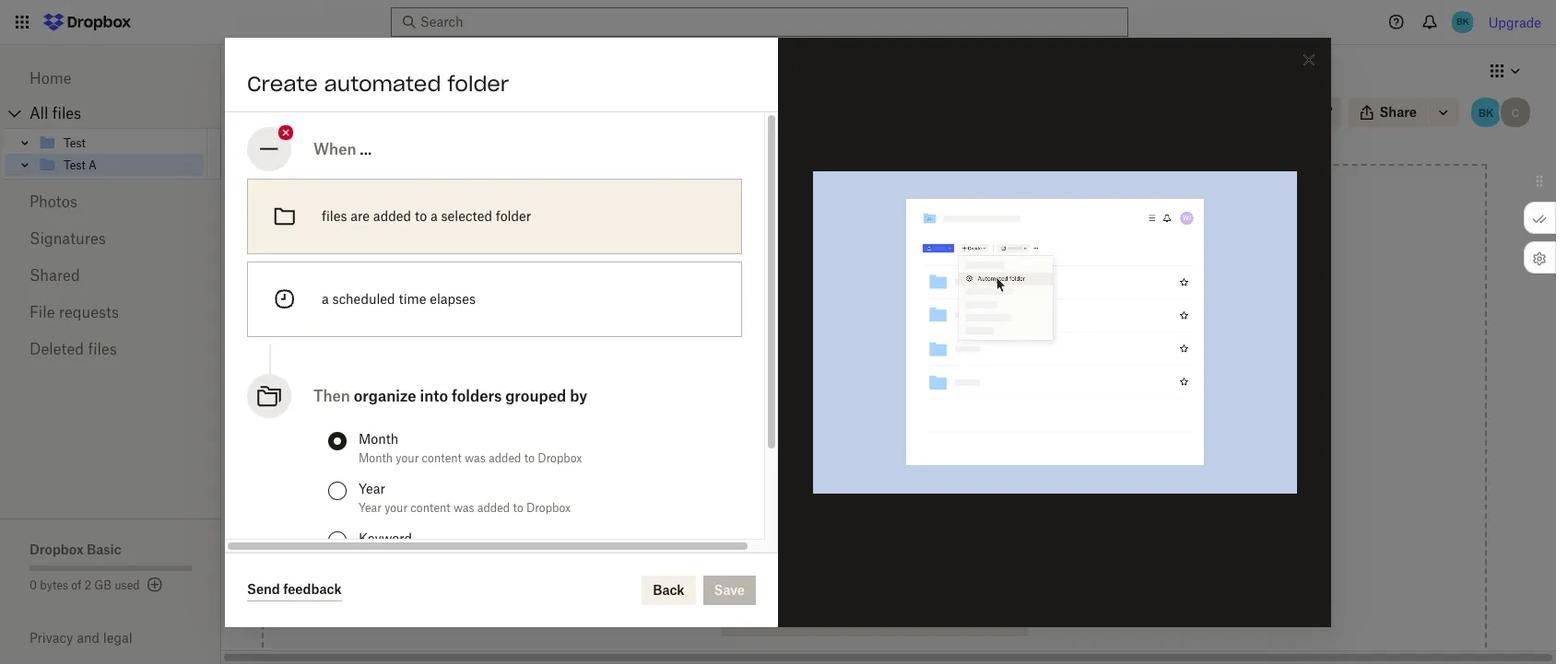 Task type: vqa. For each thing, say whether or not it's contained in the screenshot.
someone?
no



Task type: locate. For each thing, give the bounding box(es) containing it.
files down file requests link
[[88, 340, 117, 359]]

content inside month month your content was added to dropbox
[[422, 451, 462, 465]]

deleted
[[30, 340, 84, 359]]

to inside month month your content was added to dropbox
[[524, 451, 535, 465]]

your inside month month your content was added to dropbox
[[396, 451, 419, 465]]

1 vertical spatial was
[[454, 501, 474, 515]]

be
[[863, 610, 878, 626]]

content for year
[[411, 501, 451, 515]]

test link
[[38, 132, 204, 154]]

and
[[77, 631, 100, 646]]

share button
[[1349, 98, 1428, 127]]

deleted files
[[30, 340, 117, 359]]

deleted files link
[[30, 331, 192, 368]]

by
[[570, 387, 587, 405]]

test up photos on the left of the page
[[64, 158, 86, 172]]

folder inside the more ways to add content element
[[965, 610, 1000, 626]]

folder
[[448, 71, 509, 96], [496, 208, 531, 224], [965, 610, 1000, 626]]

year
[[359, 481, 385, 497], [359, 501, 382, 515]]

are
[[351, 208, 370, 224]]

automated
[[324, 71, 441, 96]]

content inside year year your content was added to dropbox
[[411, 501, 451, 515]]

a
[[356, 62, 366, 80], [89, 158, 97, 172]]

files inside the more ways to add content element
[[817, 610, 844, 626]]

to inside year year your content was added to dropbox
[[513, 501, 523, 515]]

Month radio
[[328, 432, 347, 450]]

share
[[1380, 104, 1417, 120]]

0 vertical spatial year
[[359, 481, 385, 497]]

2 month from the top
[[359, 451, 393, 465]]

test right /
[[319, 62, 351, 80]]

1 vertical spatial folder
[[496, 208, 531, 224]]

files for deleted files
[[88, 340, 117, 359]]

your for month
[[396, 451, 419, 465]]

home link
[[30, 60, 192, 97]]

scheduled
[[332, 291, 395, 307]]

to down month month your content was added to dropbox
[[513, 501, 523, 515]]

0 vertical spatial a
[[430, 208, 438, 224]]

your up keyword
[[385, 501, 408, 515]]

test
[[319, 62, 351, 80], [64, 136, 86, 150], [64, 158, 86, 172]]

0 vertical spatial month
[[359, 431, 399, 447]]

added inside month month your content was added to dropbox
[[489, 451, 521, 465]]

import button
[[721, 549, 1028, 585]]

upgrade link
[[1489, 14, 1542, 30]]

files left are in the left of the page
[[322, 208, 347, 224]]

a down the test link
[[89, 158, 97, 172]]

used
[[115, 579, 140, 593]]

files left "be"
[[817, 610, 844, 626]]

0 bytes of 2 gb used
[[30, 579, 140, 593]]

month right month option
[[359, 431, 399, 447]]

test up test a
[[64, 136, 86, 150]]

1 horizontal spatial a
[[356, 62, 366, 80]]

to inside drop files here to upload, or use the 'upload' button
[[891, 347, 904, 362]]

1 vertical spatial month
[[359, 451, 393, 465]]

to right here
[[891, 347, 904, 362]]

requests
[[59, 303, 119, 322]]

added right "be"
[[881, 610, 919, 626]]

0 vertical spatial folder
[[448, 71, 509, 96]]

files
[[52, 104, 81, 123], [322, 208, 347, 224], [88, 340, 117, 359], [830, 347, 856, 362], [817, 610, 844, 626]]

content up keyword
[[411, 501, 451, 515]]

1 vertical spatial your
[[385, 501, 408, 515]]

files right all
[[52, 104, 81, 123]]

month down organize
[[359, 451, 393, 465]]

'upload'
[[860, 367, 909, 383]]

a left scheduled at the left top
[[322, 291, 329, 307]]

folders
[[452, 387, 502, 405]]

your
[[396, 451, 419, 465], [385, 501, 408, 515]]

1 vertical spatial a
[[89, 158, 97, 172]]

added down month month your content was added to dropbox
[[477, 501, 510, 515]]

content up year year your content was added to dropbox
[[422, 451, 462, 465]]

all files tree
[[3, 99, 221, 180]]

dropbox
[[236, 62, 301, 80], [538, 451, 582, 465], [526, 501, 571, 515], [30, 542, 84, 558]]

back button
[[642, 576, 696, 605]]

dropbox inside year year your content was added to dropbox
[[526, 501, 571, 515]]

2
[[85, 579, 91, 593]]

or
[[796, 367, 809, 383]]

added up year year your content was added to dropbox
[[489, 451, 521, 465]]

file
[[30, 303, 55, 322]]

your inside year year your content was added to dropbox
[[385, 501, 408, 515]]

0 vertical spatial your
[[396, 451, 419, 465]]

organize
[[354, 387, 416, 405]]

your down organize
[[396, 451, 419, 465]]

a
[[430, 208, 438, 224], [322, 291, 329, 307]]

access
[[762, 507, 807, 523]]

files inside create automated folder dialog
[[322, 208, 347, 224]]

your for year
[[385, 501, 408, 515]]

access button
[[721, 497, 1028, 534]]

year right year option on the left
[[359, 481, 385, 497]]

0 vertical spatial was
[[465, 451, 486, 465]]

all files
[[30, 104, 81, 123]]

elapses
[[430, 291, 476, 307]]

bytes
[[40, 579, 68, 593]]

was down month month your content was added to dropbox
[[454, 501, 474, 515]]

1 vertical spatial test
[[64, 136, 86, 150]]

was inside month month your content was added to dropbox
[[465, 451, 486, 465]]

dropbox link
[[236, 59, 301, 83]]

1 vertical spatial year
[[359, 501, 382, 515]]

to down the grouped
[[524, 451, 535, 465]]

files inside "deleted files" 'link'
[[88, 340, 117, 359]]

2 vertical spatial test
[[64, 158, 86, 172]]

back
[[653, 582, 685, 598]]

more ways to add content
[[793, 460, 956, 476]]

files up the
[[830, 347, 856, 362]]

into
[[420, 387, 448, 405]]

a left selected
[[430, 208, 438, 224]]

2 vertical spatial folder
[[965, 610, 1000, 626]]

added
[[373, 208, 411, 224], [489, 451, 521, 465], [477, 501, 510, 515], [881, 610, 919, 626]]

to
[[415, 208, 427, 224], [891, 347, 904, 362], [524, 451, 535, 465], [864, 460, 877, 476], [513, 501, 523, 515], [847, 610, 859, 626], [923, 610, 935, 626]]

month
[[359, 431, 399, 447], [359, 451, 393, 465]]

a right /
[[356, 62, 366, 80]]

was up year year your content was added to dropbox
[[465, 451, 486, 465]]

year up keyword
[[359, 501, 382, 515]]

1 vertical spatial a
[[322, 291, 329, 307]]

content
[[422, 451, 462, 465], [907, 460, 956, 476], [411, 501, 451, 515]]

you're the owner image
[[1470, 96, 1503, 129]]

was inside year year your content was added to dropbox
[[454, 501, 474, 515]]

files inside all files 'link'
[[52, 104, 81, 123]]

request
[[762, 610, 814, 626]]

dropbox / test a
[[236, 62, 366, 80]]

upload,
[[907, 347, 954, 362]]

signatures
[[30, 230, 106, 248]]

group
[[3, 128, 221, 180]]

files inside drop files here to upload, or use the 'upload' button
[[830, 347, 856, 362]]

test for test
[[64, 136, 86, 150]]

0 horizontal spatial a
[[89, 158, 97, 172]]

signatures link
[[30, 220, 192, 257]]

all
[[30, 104, 48, 123]]



Task type: describe. For each thing, give the bounding box(es) containing it.
files for drop files here to upload, or use the 'upload' button
[[830, 347, 856, 362]]

the
[[837, 367, 857, 383]]

create automated folder dialog
[[225, 37, 1331, 627]]

photos link
[[30, 183, 192, 220]]

create automated folder
[[247, 71, 509, 96]]

dropbox inside month month your content was added to dropbox
[[538, 451, 582, 465]]

a scheduled time elapses
[[322, 291, 476, 307]]

group containing test
[[3, 128, 221, 180]]

privacy and legal link
[[30, 631, 221, 646]]

test for test a
[[64, 158, 86, 172]]

button
[[912, 367, 953, 383]]

create
[[247, 71, 318, 96]]

gb
[[94, 579, 112, 593]]

request files to be added to this folder
[[762, 610, 1000, 626]]

more
[[793, 460, 826, 476]]

files for request files to be added to this folder
[[817, 610, 844, 626]]

upgrade
[[1489, 14, 1542, 30]]

1 year from the top
[[359, 481, 385, 497]]

christinaovera9@gmail.com hasn't added this to their dropbox yet image
[[1499, 96, 1532, 129]]

added inside the more ways to add content element
[[881, 610, 919, 626]]

file requests
[[30, 303, 119, 322]]

get more space image
[[144, 574, 166, 597]]

1 month from the top
[[359, 431, 399, 447]]

files are added to a selected folder
[[322, 208, 531, 224]]

0 horizontal spatial a
[[322, 291, 329, 307]]

content right the add
[[907, 460, 956, 476]]

...
[[360, 140, 372, 158]]

month month your content was added to dropbox
[[359, 431, 582, 465]]

then
[[313, 387, 350, 405]]

to left the add
[[864, 460, 877, 476]]

shared link
[[30, 257, 192, 294]]

selected
[[441, 208, 492, 224]]

0
[[30, 579, 37, 593]]

added inside year year your content was added to dropbox
[[477, 501, 510, 515]]

was for month
[[465, 451, 486, 465]]

keyword
[[359, 531, 412, 546]]

send
[[247, 582, 280, 597]]

Year radio
[[328, 482, 347, 500]]

use
[[812, 367, 834, 383]]

to left selected
[[415, 208, 427, 224]]

privacy and legal
[[30, 631, 132, 646]]

ways
[[829, 460, 861, 476]]

organize into folders grouped by
[[354, 387, 587, 405]]

feedback
[[283, 582, 342, 597]]

add
[[880, 460, 904, 476]]

import
[[762, 559, 805, 574]]

privacy
[[30, 631, 73, 646]]

send feedback
[[247, 582, 342, 597]]

added right are in the left of the page
[[373, 208, 411, 224]]

this
[[938, 610, 961, 626]]

file requests link
[[30, 294, 192, 331]]

basic
[[87, 542, 121, 558]]

to left this
[[923, 610, 935, 626]]

shared
[[30, 266, 80, 285]]

/
[[306, 63, 314, 78]]

to left "be"
[[847, 610, 859, 626]]

global header element
[[0, 0, 1556, 45]]

0 vertical spatial a
[[356, 62, 366, 80]]

drop
[[795, 347, 827, 362]]

drop files here to upload, or use the 'upload' button
[[795, 347, 954, 383]]

dropbox basic
[[30, 542, 121, 558]]

all files link
[[30, 99, 221, 128]]

of
[[71, 579, 82, 593]]

a inside tree
[[89, 158, 97, 172]]

files for all files
[[52, 104, 81, 123]]

photos
[[30, 193, 77, 211]]

send feedback button
[[247, 579, 342, 602]]

home
[[30, 69, 72, 88]]

legal
[[103, 631, 132, 646]]

grouped
[[505, 387, 566, 405]]

content for month
[[422, 451, 462, 465]]

was for year
[[454, 501, 474, 515]]

0 vertical spatial test
[[319, 62, 351, 80]]

2 year from the top
[[359, 501, 382, 515]]

more ways to add content element
[[718, 458, 1031, 665]]

here
[[859, 347, 888, 362]]

1 horizontal spatial a
[[430, 208, 438, 224]]

year year your content was added to dropbox
[[359, 481, 571, 515]]

dropbox logo - go to the homepage image
[[37, 7, 137, 37]]

time
[[399, 291, 426, 307]]

test a link
[[38, 154, 204, 176]]

when
[[313, 140, 356, 158]]

test a
[[64, 158, 97, 172]]



